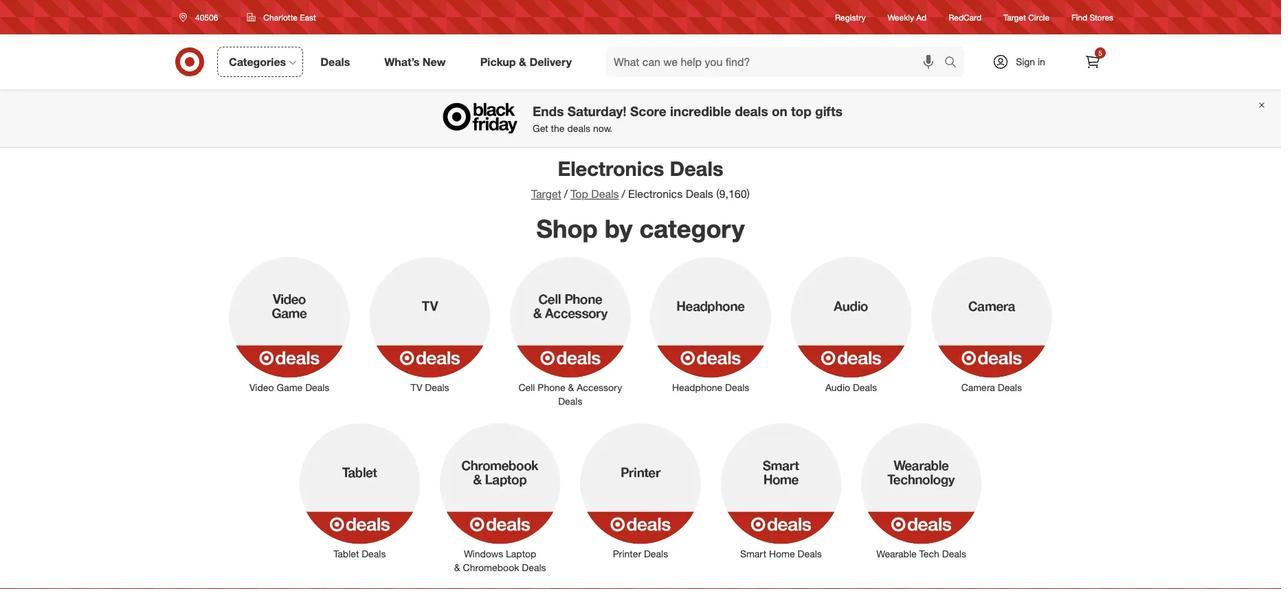 Task type: locate. For each thing, give the bounding box(es) containing it.
What can we help you find? suggestions appear below search field
[[606, 47, 948, 77]]

delivery
[[529, 55, 572, 68]]

printer
[[613, 547, 641, 559]]

& inside "cell phone & accessory deals"
[[568, 381, 574, 393]]

deals right tv
[[425, 381, 449, 393]]

find stores
[[1072, 12, 1113, 22]]

registry link
[[835, 11, 866, 23]]

weekly
[[888, 12, 914, 22]]

camera deals
[[961, 381, 1022, 393]]

1 horizontal spatial deals
[[735, 103, 768, 119]]

1 vertical spatial &
[[568, 381, 574, 393]]

40506 button
[[170, 5, 233, 30]]

1 vertical spatial electronics
[[628, 187, 683, 201]]

tech
[[919, 547, 939, 559]]

sign
[[1016, 56, 1035, 68]]

tv deals
[[411, 381, 449, 393]]

pickup & delivery
[[480, 55, 572, 68]]

deals right tablet
[[362, 547, 386, 559]]

what's new
[[384, 55, 446, 68]]

0 vertical spatial &
[[519, 55, 526, 68]]

&
[[519, 55, 526, 68], [568, 381, 574, 393]]

top deals link
[[571, 187, 619, 201]]

deals right the top
[[591, 187, 619, 201]]

new
[[423, 55, 446, 68]]

windows laptop
[[464, 547, 536, 559]]

target inside electronics deals target / top deals / electronics deals (9,160)
[[531, 187, 561, 201]]

1 horizontal spatial target
[[1003, 12, 1026, 22]]

deals right audio
[[853, 381, 877, 393]]

weekly ad link
[[888, 11, 927, 23]]

shop by category
[[536, 213, 745, 244]]

circle
[[1028, 12, 1050, 22]]

1 horizontal spatial &
[[568, 381, 574, 393]]

1 vertical spatial deals
[[567, 122, 590, 134]]

on
[[772, 103, 787, 119]]

/ right the top deals link
[[622, 187, 625, 201]]

0 vertical spatial target
[[1003, 12, 1026, 22]]

& right the phone
[[568, 381, 574, 393]]

ends saturday! score incredible deals on top gifts get the deals now.
[[533, 103, 843, 134]]

target link
[[531, 187, 561, 201]]

electronics up shop by category
[[628, 187, 683, 201]]

wearable tech deals
[[877, 547, 966, 559]]

deals
[[320, 55, 350, 68], [670, 156, 723, 180], [591, 187, 619, 201], [686, 187, 713, 201], [305, 381, 329, 393], [425, 381, 449, 393], [725, 381, 749, 393], [853, 381, 877, 393], [998, 381, 1022, 393], [558, 395, 582, 407], [362, 547, 386, 559], [644, 547, 668, 559], [798, 547, 822, 559], [942, 547, 966, 559], [522, 561, 546, 573]]

ad
[[916, 12, 927, 22]]

target left circle
[[1003, 12, 1026, 22]]

headphone deals link
[[641, 254, 781, 394]]

get
[[533, 122, 548, 134]]

wearable
[[877, 547, 917, 559]]

deals link
[[309, 47, 367, 77]]

headphone
[[672, 381, 722, 393]]

electronics up the top deals link
[[558, 156, 664, 180]]

/
[[564, 187, 568, 201], [622, 187, 625, 201]]

/ left the top
[[564, 187, 568, 201]]

1 horizontal spatial /
[[622, 187, 625, 201]]

& right pickup
[[519, 55, 526, 68]]

stores
[[1090, 12, 1113, 22]]

categories link
[[217, 47, 303, 77]]

1 vertical spatial target
[[531, 187, 561, 201]]

0 horizontal spatial deals
[[567, 122, 590, 134]]

audio
[[825, 381, 850, 393]]

sign in link
[[981, 47, 1067, 77]]

0 horizontal spatial &
[[519, 55, 526, 68]]

accessory
[[577, 381, 622, 393]]

windows laptop & chromebook deals link
[[430, 420, 570, 574]]

target
[[1003, 12, 1026, 22], [531, 187, 561, 201]]

deals
[[735, 103, 768, 119], [567, 122, 590, 134]]

cell phone & accessory deals
[[519, 381, 622, 407]]

smart home deals link
[[711, 420, 851, 560]]

what's new link
[[373, 47, 463, 77]]

deals right tech
[[942, 547, 966, 559]]

deals left on
[[735, 103, 768, 119]]

headphone deals
[[672, 381, 749, 393]]

0 horizontal spatial /
[[564, 187, 568, 201]]

search button
[[938, 47, 971, 80]]

0 horizontal spatial target
[[531, 187, 561, 201]]

smart home deals
[[740, 547, 822, 559]]

deals down "windows laptop"
[[522, 561, 546, 573]]

deals down the phone
[[558, 395, 582, 407]]

printer deals
[[613, 547, 668, 559]]

tv
[[411, 381, 422, 393]]

target left the top
[[531, 187, 561, 201]]

deals right the
[[567, 122, 590, 134]]

shop
[[536, 213, 598, 244]]

gifts
[[815, 103, 843, 119]]

0 vertical spatial deals
[[735, 103, 768, 119]]

phone
[[538, 381, 565, 393]]

find
[[1072, 12, 1087, 22]]

40506
[[195, 12, 218, 22]]



Task type: describe. For each thing, give the bounding box(es) containing it.
deals right 'home' in the bottom right of the page
[[798, 547, 822, 559]]

what's
[[384, 55, 420, 68]]

camera deals link
[[921, 254, 1062, 394]]

top
[[791, 103, 812, 119]]

weekly ad
[[888, 12, 927, 22]]

deals inside "cell phone & accessory deals"
[[558, 395, 582, 407]]

& chromebook
[[454, 561, 519, 573]]

game
[[277, 381, 303, 393]]

redcard
[[949, 12, 981, 22]]

deals right "camera"
[[998, 381, 1022, 393]]

electronics deals target / top deals / electronics deals (9,160)
[[531, 156, 750, 201]]

tablet
[[334, 547, 359, 559]]

score
[[630, 103, 667, 119]]

charlotte east
[[263, 12, 316, 22]]

video
[[249, 381, 274, 393]]

categories
[[229, 55, 286, 68]]

audio deals link
[[781, 254, 921, 394]]

audio deals
[[825, 381, 877, 393]]

deals up (9,160)
[[670, 156, 723, 180]]

now.
[[593, 122, 612, 134]]

video game deals link
[[219, 254, 360, 394]]

find stores link
[[1072, 11, 1113, 23]]

cell
[[519, 381, 535, 393]]

home
[[769, 547, 795, 559]]

sign in
[[1016, 56, 1045, 68]]

video game deals
[[249, 381, 329, 393]]

1 / from the left
[[564, 187, 568, 201]]

in
[[1038, 56, 1045, 68]]

deals inside "link"
[[853, 381, 877, 393]]

saturday!
[[567, 103, 627, 119]]

incredible
[[670, 103, 731, 119]]

wearable tech deals link
[[851, 420, 992, 560]]

tablet deals
[[334, 547, 386, 559]]

deals right the game
[[305, 381, 329, 393]]

the
[[551, 122, 565, 134]]

smart
[[740, 547, 766, 559]]

search
[[938, 56, 971, 70]]

redcard link
[[949, 11, 981, 23]]

tablet deals link
[[289, 420, 430, 560]]

registry
[[835, 12, 866, 22]]

0 vertical spatial electronics
[[558, 156, 664, 180]]

charlotte east button
[[238, 5, 325, 30]]

deals left (9,160)
[[686, 187, 713, 201]]

category
[[640, 213, 745, 244]]

deals left what's
[[320, 55, 350, 68]]

charlotte
[[263, 12, 298, 22]]

ends
[[533, 103, 564, 119]]

target circle link
[[1003, 11, 1050, 23]]

top
[[571, 187, 588, 201]]

target circle
[[1003, 12, 1050, 22]]

printer deals link
[[570, 420, 711, 560]]

5
[[1098, 48, 1102, 57]]

deals right the "printer"
[[644, 547, 668, 559]]

windows laptop & chromebook deals
[[454, 547, 546, 573]]

pickup
[[480, 55, 516, 68]]

5 link
[[1078, 47, 1108, 77]]

by
[[605, 213, 633, 244]]

deals inside windows laptop & chromebook deals
[[522, 561, 546, 573]]

2 / from the left
[[622, 187, 625, 201]]

cell phone & accessory deals link
[[500, 254, 641, 408]]

tv deals link
[[360, 254, 500, 394]]

deals right "headphone"
[[725, 381, 749, 393]]

pickup & delivery link
[[468, 47, 589, 77]]

camera
[[961, 381, 995, 393]]

east
[[300, 12, 316, 22]]

(9,160)
[[716, 187, 750, 201]]



Task type: vqa. For each thing, say whether or not it's contained in the screenshot.
topmost ELECTRONICS
yes



